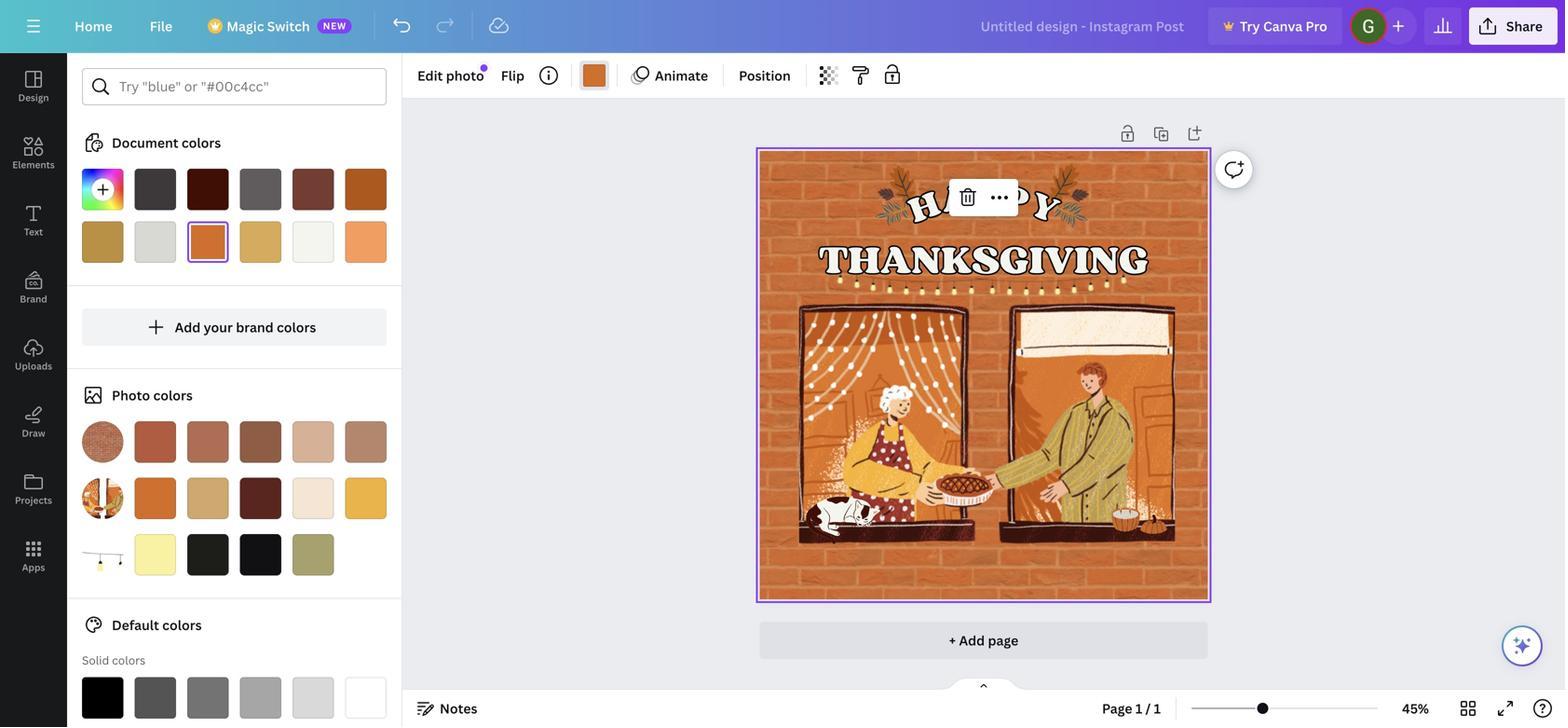Task type: locate. For each thing, give the bounding box(es) containing it.
#f5f5ef image
[[293, 221, 334, 263], [293, 221, 334, 263]]

#985941 image
[[240, 421, 281, 463]]

photo colors
[[112, 386, 193, 404]]

magic
[[227, 17, 264, 35]]

#d9d9d3 image
[[135, 221, 176, 263], [135, 221, 176, 263]]

1
[[1136, 700, 1143, 717], [1155, 700, 1161, 717]]

#ba573b image
[[135, 421, 176, 463], [135, 421, 176, 463]]

colors up #450901 image
[[182, 134, 221, 151]]

draw
[[22, 427, 45, 439]]

default colors
[[112, 616, 202, 634]]

#7a3930 image
[[293, 169, 334, 210], [293, 169, 334, 210]]

light gray #d9d9d9 image
[[293, 677, 334, 719], [293, 677, 334, 719]]

1 right /
[[1155, 700, 1161, 717]]

text
[[24, 226, 43, 238]]

pro
[[1306, 17, 1328, 35]]

file
[[150, 17, 173, 35]]

try canva pro button
[[1209, 7, 1343, 45]]

add your brand colors
[[175, 318, 316, 336]]

side panel tab list
[[0, 53, 67, 590]]

add left your
[[175, 318, 201, 336]]

canva assistant image
[[1512, 635, 1534, 657]]

0 horizontal spatial #db6a17 image
[[135, 478, 176, 519]]

share button
[[1470, 7, 1558, 45]]

solid
[[82, 652, 109, 668]]

elements button
[[0, 120, 67, 187]]

#db6a17 image down #450901 image
[[187, 221, 229, 263]]

dark gray #545454 image
[[135, 677, 176, 719]]

#f3b12f image
[[345, 478, 387, 519]]

edit photo
[[418, 67, 484, 84]]

#ff9956 image
[[345, 221, 387, 263]]

1 vertical spatial add
[[960, 631, 985, 649]]

thanksgiving
[[820, 236, 1149, 283], [820, 236, 1149, 283]]

dark gray #545454 image
[[135, 677, 176, 719]]

add a new color image
[[82, 169, 124, 210], [82, 169, 124, 210]]

file button
[[135, 7, 188, 45]]

add right + at the right of page
[[960, 631, 985, 649]]

0 vertical spatial add
[[175, 318, 201, 336]]

home
[[75, 17, 113, 35]]

colors for solid colors
[[112, 652, 146, 668]]

page 1 / 1
[[1103, 700, 1161, 717]]

colors right the brand
[[277, 318, 316, 336]]

#bb8569 image
[[345, 421, 387, 463]]

share
[[1507, 17, 1544, 35]]

+ add page
[[950, 631, 1019, 649]]

1 horizontal spatial 1
[[1155, 700, 1161, 717]]

colors for photo colors
[[153, 386, 193, 404]]

uploads button
[[0, 322, 67, 389]]

#bb8569 image
[[345, 421, 387, 463]]

#db6a17 image
[[187, 221, 229, 263], [135, 478, 176, 519]]

new image
[[481, 64, 488, 72]]

#3e393a image
[[135, 169, 176, 210], [135, 169, 176, 210]]

colors
[[182, 134, 221, 151], [277, 318, 316, 336], [153, 386, 193, 404], [162, 616, 202, 634], [112, 652, 146, 668]]

magic switch
[[227, 17, 310, 35]]

1 left /
[[1136, 700, 1143, 717]]

home link
[[60, 7, 127, 45]]

gray #737373 image
[[187, 677, 229, 719]]

colors right photo on the bottom of page
[[153, 386, 193, 404]]

animate button
[[625, 61, 716, 90]]

1 horizontal spatial #db6a17 image
[[187, 221, 229, 263]]

#bf8f36 image
[[82, 221, 124, 263], [82, 221, 124, 263]]

#db6a17 image up #fbf199 icon
[[135, 478, 176, 519]]

Try "blue" or "#00c4cc" search field
[[119, 69, 375, 104]]

+ add page button
[[760, 622, 1208, 659]]

#dca950 image
[[240, 221, 281, 263], [240, 221, 281, 263]]

45%
[[1403, 700, 1430, 717]]

0 horizontal spatial 1
[[1136, 700, 1143, 717]]

colors for document colors
[[182, 134, 221, 151]]

#985941 image
[[240, 421, 281, 463]]

add
[[175, 318, 201, 336], [960, 631, 985, 649]]

photo
[[112, 386, 150, 404]]

#b95300 image
[[345, 169, 387, 210], [345, 169, 387, 210]]

position
[[739, 67, 791, 84]]

1 horizontal spatial add
[[960, 631, 985, 649]]

colors right default
[[162, 616, 202, 634]]

#dbb094 image
[[293, 421, 334, 463], [293, 421, 334, 463]]

apps button
[[0, 523, 67, 590]]

projects
[[15, 494, 52, 507]]

colors right solid
[[112, 652, 146, 668]]

#a8a169 image
[[293, 534, 334, 576], [293, 534, 334, 576]]

page
[[988, 631, 1019, 649]]

1 vertical spatial #db6a17 image
[[135, 478, 176, 519]]

#db6a17 image
[[584, 64, 606, 87], [584, 64, 606, 87], [187, 221, 229, 263], [135, 478, 176, 519]]

0 horizontal spatial add
[[175, 318, 201, 336]]

#615c5d image
[[240, 169, 281, 210], [240, 169, 281, 210]]

your
[[204, 318, 233, 336]]

#d5a666 image
[[187, 478, 229, 519], [187, 478, 229, 519]]

black #000000 image
[[82, 677, 124, 719], [82, 677, 124, 719]]

notes button
[[410, 693, 485, 723]]

photo
[[446, 67, 484, 84]]

gray #a6a6a6 image
[[240, 677, 281, 719], [240, 677, 281, 719]]

colors inside add your brand colors button
[[277, 318, 316, 336]]

0 vertical spatial #db6a17 image
[[187, 221, 229, 263]]

white #ffffff image
[[345, 677, 387, 719]]

brand button
[[0, 254, 67, 322]]



Task type: describe. For each thing, give the bounding box(es) containing it.
#fbf199 image
[[135, 534, 176, 576]]

edit photo button
[[410, 61, 492, 90]]

canva
[[1264, 17, 1303, 35]]

main menu bar
[[0, 0, 1566, 53]]

design
[[18, 91, 49, 104]]

Design title text field
[[966, 7, 1202, 45]]

#5f221b image
[[240, 478, 281, 519]]

edit
[[418, 67, 443, 84]]

document colors
[[112, 134, 221, 151]]

y
[[1025, 182, 1066, 232]]

1 1 from the left
[[1136, 700, 1143, 717]]

show pages image
[[940, 677, 1029, 692]]

try canva pro
[[1241, 17, 1328, 35]]

2 1 from the left
[[1155, 700, 1161, 717]]

flip button
[[494, 61, 532, 90]]

#111114 image
[[240, 534, 281, 576]]

brand
[[236, 318, 274, 336]]

colors for default colors
[[162, 616, 202, 634]]

#111114 image
[[240, 534, 281, 576]]

page
[[1103, 700, 1133, 717]]

#f7e4d2 image
[[293, 478, 334, 519]]

switch
[[267, 17, 310, 35]]

#1d1d1a image
[[187, 534, 229, 576]]

#450901 image
[[187, 169, 229, 210]]

default
[[112, 616, 159, 634]]

add your brand colors button
[[82, 309, 387, 346]]

#5f221b image
[[240, 478, 281, 519]]

elements
[[12, 158, 55, 171]]

add inside button
[[960, 631, 985, 649]]

uploads
[[15, 360, 52, 372]]

#ff9956 image
[[345, 221, 387, 263]]

#b86a4f image
[[187, 421, 229, 463]]

h
[[903, 181, 946, 232]]

/
[[1146, 700, 1151, 717]]

#b86a4f image
[[187, 421, 229, 463]]

p
[[974, 174, 1000, 217]]

text button
[[0, 187, 67, 254]]

apps
[[22, 561, 45, 574]]

white #ffffff image
[[345, 677, 387, 719]]

add inside button
[[175, 318, 201, 336]]

#f7e4d2 image
[[293, 478, 334, 519]]

new
[[323, 20, 347, 32]]

#1d1d1a image
[[187, 534, 229, 576]]

try
[[1241, 17, 1261, 35]]

draw button
[[0, 389, 67, 456]]

notes
[[440, 700, 478, 717]]

#fbf199 image
[[135, 534, 176, 576]]

projects button
[[0, 456, 67, 523]]

#f3b12f image
[[345, 478, 387, 519]]

solid colors
[[82, 652, 146, 668]]

design button
[[0, 53, 67, 120]]

#450901 image
[[187, 169, 229, 210]]

position button
[[732, 61, 799, 90]]

45% button
[[1386, 693, 1447, 723]]

flip
[[501, 67, 525, 84]]

animate
[[655, 67, 708, 84]]

gray #737373 image
[[187, 677, 229, 719]]

brand
[[20, 293, 47, 305]]

document
[[112, 134, 179, 151]]

+
[[950, 631, 956, 649]]



Task type: vqa. For each thing, say whether or not it's contained in the screenshot.
Flip
yes



